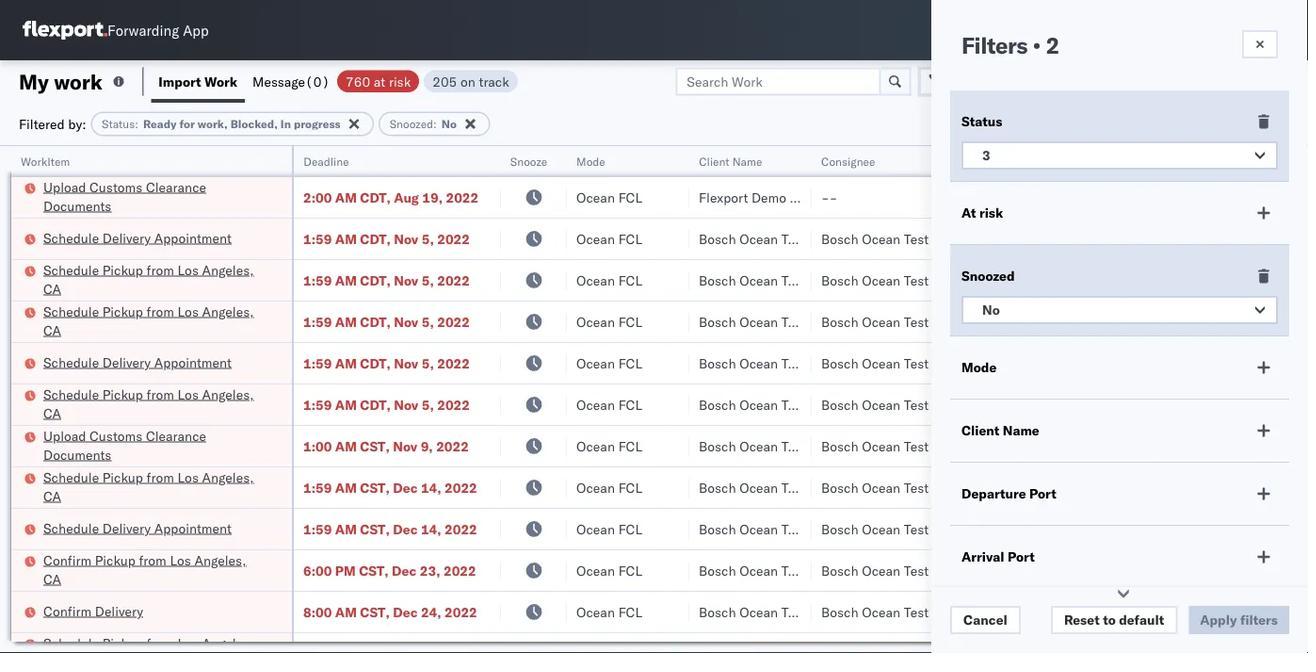 Task type: describe. For each thing, give the bounding box(es) containing it.
2 schedule from the top
[[43, 261, 99, 278]]

from for 2nd schedule pickup from los angeles, ca 'button' from the bottom of the page
[[147, 386, 174, 402]]

2 flex-1846748 from the top
[[1040, 313, 1138, 330]]

hlxu62 for 2nd schedule pickup from los angeles, ca 'button' from the bottom of the page the schedule pickup from los angeles, ca link
[[1261, 396, 1309, 412]]

ready
[[143, 117, 177, 131]]

forwarding app
[[107, 21, 209, 39]]

demo
[[752, 189, 787, 205]]

7 1:59 from the top
[[303, 521, 332, 537]]

1 1:59 am cdt, nov 5, 2022 from the top
[[303, 230, 470, 247]]

--
[[822, 189, 838, 205]]

container numbers button
[[1152, 142, 1255, 176]]

upload customs clearance documents link for 2:00
[[43, 178, 268, 215]]

3 button
[[962, 141, 1279, 170]]

3 flex-1846748 from the top
[[1040, 396, 1138, 413]]

filters • 2
[[962, 31, 1060, 59]]

flex
[[1010, 154, 1031, 168]]

(0)
[[305, 73, 330, 90]]

2 fcl from the top
[[619, 230, 643, 247]]

5 5, from the top
[[422, 396, 434, 413]]

schedule pickup from los angeles, ca link for 2nd schedule pickup from los angeles, ca 'button' from the bottom of the page
[[43, 385, 268, 423]]

los for 2nd schedule pickup from los angeles, ca 'button' from the bottom of the page
[[178, 386, 199, 402]]

import
[[159, 73, 201, 90]]

filtered
[[19, 115, 65, 132]]

3 flex-1889466 from the top
[[1040, 604, 1138, 620]]

flex-1660288
[[1040, 189, 1138, 205]]

hlxu62 for flex-1846748's 'schedule delivery appointment' link
[[1261, 230, 1309, 246]]

client name button
[[690, 150, 793, 169]]

9,
[[421, 438, 433, 454]]

cst, for upload customs clearance documents
[[360, 438, 390, 454]]

3 1:59 from the top
[[303, 313, 332, 330]]

2 cdt, from the top
[[360, 230, 391, 247]]

forwarding app link
[[23, 21, 209, 40]]

8:00
[[303, 604, 332, 620]]

4 5, from the top
[[422, 355, 434, 371]]

for
[[179, 117, 195, 131]]

1 ceau7522281, from the top
[[1161, 230, 1258, 246]]

6 ocean fcl from the top
[[577, 396, 643, 413]]

3 1846748 from the top
[[1081, 396, 1138, 413]]

app
[[183, 21, 209, 39]]

4 ceau7522281, hlxu62 from the top
[[1161, 354, 1309, 371]]

port for arrival port
[[1008, 548, 1035, 565]]

6 1:59 from the top
[[303, 479, 332, 496]]

1:59 am cst, dec 14, 2022 for schedule pickup from los angeles, ca
[[303, 479, 478, 496]]

1 horizontal spatial client name
[[962, 422, 1040, 439]]

clearance for 1:00 am cst, nov 9, 2022
[[146, 427, 206, 444]]

1:00
[[303, 438, 332, 454]]

7 ocean fcl from the top
[[577, 438, 643, 454]]

angeles, for schedule pickup from los angeles, "button"
[[202, 635, 254, 651]]

2 schedule delivery appointment button from the top
[[43, 353, 232, 374]]

4 1:59 from the top
[[303, 355, 332, 371]]

3 ceau7522281, from the top
[[1161, 313, 1258, 329]]

6 flex- from the top
[[1040, 521, 1081, 537]]

resize handle column header for mode
[[667, 146, 690, 653]]

to
[[1104, 612, 1116, 628]]

abc for 8:00 am cst, dec 24, 2022
[[1283, 604, 1309, 620]]

10 am from the top
[[335, 604, 357, 620]]

filtered by:
[[19, 115, 86, 132]]

mbl/ button
[[1274, 150, 1309, 169]]

2 - from the left
[[830, 189, 838, 205]]

los for 4th schedule pickup from los angeles, ca 'button' from the top
[[178, 469, 199, 485]]

os
[[1256, 23, 1274, 37]]

snoozed : no
[[390, 117, 457, 131]]

5 schedule from the top
[[43, 386, 99, 402]]

confirm delivery button
[[43, 602, 143, 622]]

1 flex-1846748 from the top
[[1040, 230, 1138, 247]]

mode inside button
[[577, 154, 606, 168]]

6 schedule from the top
[[43, 469, 99, 485]]

7 fcl from the top
[[619, 438, 643, 454]]

confirm pickup from los angeles, ca
[[43, 552, 246, 587]]

19,
[[422, 189, 443, 205]]

4 schedule pickup from los angeles, ca button from the top
[[43, 468, 268, 507]]

upload customs clearance documents link for 1:00
[[43, 426, 268, 464]]

progress
[[294, 117, 341, 131]]

4 schedule from the top
[[43, 354, 99, 370]]

confirm pickup from los angeles, ca button
[[43, 551, 268, 590]]

departure
[[962, 485, 1027, 502]]

dec for confirm pickup from los angeles, ca
[[392, 562, 417, 579]]

4 uetu52 from the top
[[1262, 603, 1309, 620]]

1:59 am cdt, nov 5, 2022 for 2nd schedule pickup from los angeles, ca 'button' from the bottom of the page
[[303, 396, 470, 413]]

os button
[[1243, 8, 1286, 52]]

cancel
[[964, 612, 1008, 628]]

workitem
[[21, 154, 70, 168]]

2:00 am cdt, aug 19, 2022
[[303, 189, 479, 205]]

confirm pickup from los angeles, ca link
[[43, 551, 268, 588]]

2:00
[[303, 189, 332, 205]]

test for 2nd schedule pickup from los angeles, ca 'button' from the bottom of the page
[[1283, 396, 1309, 413]]

no button
[[962, 296, 1279, 324]]

workitem button
[[11, 150, 273, 169]]

flexport. image
[[23, 21, 107, 40]]

schedule pickup from los angeles, ca for 2nd schedule pickup from los angeles, ca 'button' from the bottom of the page
[[43, 386, 254, 421]]

1 1:59 from the top
[[303, 230, 332, 247]]

2 schedule pickup from los angeles, ca button from the top
[[43, 302, 268, 342]]

6 fcl from the top
[[619, 396, 643, 413]]

1 ceau7522281, hlxu62 from the top
[[1161, 230, 1309, 246]]

1 vertical spatial client
[[962, 422, 1000, 439]]

2 appointment from the top
[[154, 354, 232, 370]]

on
[[461, 73, 476, 90]]

3
[[983, 147, 991, 163]]

confirm for confirm pickup from los angeles, ca
[[43, 552, 91, 568]]

760
[[346, 73, 370, 90]]

4 lhuu7894563, from the top
[[1161, 603, 1258, 620]]

lhuu7894563, for schedule pickup from los angeles, ca
[[1161, 479, 1258, 495]]

6 am from the top
[[335, 396, 357, 413]]

3 5, from the top
[[422, 313, 434, 330]]

by:
[[68, 115, 86, 132]]

los for confirm pickup from los angeles, ca button
[[170, 552, 191, 568]]

id
[[1034, 154, 1046, 168]]

3 ceau7522281, hlxu62 from the top
[[1161, 313, 1309, 329]]

upload customs clearance documents button for 1:00 am cst, nov 9, 2022
[[43, 426, 268, 466]]

consignee inside button
[[822, 154, 876, 168]]

appointment for flex-1846748
[[154, 229, 232, 246]]

5 fcl from the top
[[619, 355, 643, 371]]

3 ocean fcl from the top
[[577, 272, 643, 288]]

1 schedule pickup from los angeles, ca button from the top
[[43, 261, 268, 300]]

reset
[[1065, 612, 1100, 628]]

work,
[[198, 117, 228, 131]]

4 lhuu7894563, uetu52 from the top
[[1161, 603, 1309, 620]]

3 1889466 from the top
[[1081, 604, 1138, 620]]

my work
[[19, 68, 103, 94]]

3 flex- from the top
[[1040, 313, 1081, 330]]

1 test from the top
[[1283, 230, 1309, 247]]

schedule pickup from los angeles, ca link for 2nd schedule pickup from los angeles, ca 'button' from the top of the page
[[43, 302, 268, 340]]

1 5, from the top
[[422, 230, 434, 247]]

lhuu7894563, uetu52 for confirm pickup from los angeles, ca
[[1161, 562, 1309, 578]]

4 flex- from the top
[[1040, 396, 1081, 413]]

5 am from the top
[[335, 355, 357, 371]]

ca for 2nd schedule pickup from los angeles, ca 'button' from the bottom of the page the schedule pickup from los angeles, ca link
[[43, 405, 61, 421]]

resize handle column header for deadline
[[479, 146, 501, 653]]

2
[[1046, 31, 1060, 59]]

2 5, from the top
[[422, 272, 434, 288]]

from for confirm pickup from los angeles, ca button
[[139, 552, 167, 568]]

1 1846748 from the top
[[1081, 230, 1138, 247]]

upload customs clearance documents for 2:00 am cdt, aug 19, 2022
[[43, 179, 206, 214]]

9 am from the top
[[335, 521, 357, 537]]

arrival port
[[962, 548, 1035, 565]]

hlxu62 for upload customs clearance documents link related to 1:00
[[1261, 437, 1309, 454]]

schedule pickup from los angeles, link
[[43, 634, 268, 653]]

import work
[[159, 73, 238, 90]]

my
[[19, 68, 49, 94]]

angeles, for 2nd schedule pickup from los angeles, ca 'button' from the top of the page
[[202, 303, 254, 319]]

pickup for first schedule pickup from los angeles, ca 'button'
[[103, 261, 143, 278]]

message
[[253, 73, 305, 90]]

1 fcl from the top
[[619, 189, 643, 205]]

flexport
[[699, 189, 749, 205]]

7 schedule from the top
[[43, 520, 99, 536]]

5 ceau7522281, hlxu62 from the top
[[1161, 396, 1309, 412]]

7 am from the top
[[335, 438, 357, 454]]

confirm delivery
[[43, 603, 143, 619]]

resize handle column header for container numbers
[[1251, 146, 1274, 653]]

1 schedule from the top
[[43, 229, 99, 246]]

5 flex- from the top
[[1040, 479, 1081, 496]]

ca for 4th schedule pickup from los angeles, ca 'button' from the top's the schedule pickup from los angeles, ca link
[[43, 488, 61, 504]]

snooze
[[511, 154, 548, 168]]

caiu7969337
[[1161, 188, 1249, 205]]

resize handle column header for workitem
[[270, 146, 292, 653]]

batch action button
[[1175, 67, 1298, 96]]

5 ocean fcl from the top
[[577, 355, 643, 371]]

pickup for 2nd schedule pickup from los angeles, ca 'button' from the bottom of the page
[[103, 386, 143, 402]]

4 am from the top
[[335, 313, 357, 330]]

9 resize handle column header from the left
[[1275, 146, 1298, 653]]

4 ceau7522281, from the top
[[1161, 354, 1258, 371]]

ca for the schedule pickup from los angeles, ca link for first schedule pickup from los angeles, ca 'button'
[[43, 280, 61, 297]]

6 ceau7522281, from the top
[[1161, 437, 1258, 454]]

in
[[281, 117, 291, 131]]

6 ceau7522281, hlxu62 from the top
[[1161, 437, 1309, 454]]

1 horizontal spatial risk
[[980, 204, 1004, 221]]

5 cdt, from the top
[[360, 355, 391, 371]]

1 vertical spatial consignee
[[790, 189, 854, 205]]

: for snoozed
[[434, 117, 437, 131]]

10 ocean fcl from the top
[[577, 562, 643, 579]]

1660288
[[1081, 189, 1138, 205]]

file exception
[[988, 73, 1076, 90]]

23,
[[420, 562, 441, 579]]

snoozed for snoozed : no
[[390, 117, 434, 131]]

cdt, for first schedule pickup from los angeles, ca 'button'
[[360, 272, 391, 288]]

cst, for schedule delivery appointment
[[360, 521, 390, 537]]

flex-1889466 for schedule delivery appointment
[[1040, 521, 1138, 537]]

0 horizontal spatial risk
[[389, 73, 411, 90]]

name inside button
[[733, 154, 763, 168]]

status : ready for work, blocked, in progress
[[102, 117, 341, 131]]

10 fcl from the top
[[619, 562, 643, 579]]

deadline button
[[294, 150, 482, 169]]

7 flex- from the top
[[1040, 604, 1081, 620]]

angeles, for 4th schedule pickup from los angeles, ca 'button' from the top
[[202, 469, 254, 485]]

2 1:59 from the top
[[303, 272, 332, 288]]

test for 2nd schedule pickup from los angeles, ca 'button' from the top of the page
[[1283, 313, 1309, 330]]

3 schedule from the top
[[43, 303, 99, 319]]

5 1:59 from the top
[[303, 396, 332, 413]]

pm
[[335, 562, 356, 579]]

yml
[[1283, 189, 1309, 205]]

3 am from the top
[[335, 272, 357, 288]]

2 ceau7522281, hlxu62 from the top
[[1161, 271, 1309, 288]]

1 ocean fcl from the top
[[577, 189, 643, 205]]

dec for schedule delivery appointment
[[393, 521, 418, 537]]

1 am from the top
[[335, 189, 357, 205]]

8 am from the top
[[335, 479, 357, 496]]

clearance for 2:00 am cdt, aug 19, 2022
[[146, 179, 206, 195]]

Search Work text field
[[676, 67, 881, 96]]

mbl/
[[1283, 154, 1309, 168]]

flex id
[[1010, 154, 1046, 168]]

8 ocean fcl from the top
[[577, 479, 643, 496]]

container numbers
[[1161, 147, 1211, 176]]

default
[[1120, 612, 1165, 628]]

flexport demo consignee
[[699, 189, 854, 205]]

angeles, for first schedule pickup from los angeles, ca 'button'
[[202, 261, 254, 278]]

angeles, for confirm pickup from los angeles, ca button
[[195, 552, 246, 568]]

8:00 am cst, dec 24, 2022
[[303, 604, 478, 620]]

status for status : ready for work, blocked, in progress
[[102, 117, 135, 131]]



Task type: locate. For each thing, give the bounding box(es) containing it.
cst, left 9,
[[360, 438, 390, 454]]

ceau7522281, hlxu62
[[1161, 230, 1309, 246], [1161, 271, 1309, 288], [1161, 313, 1309, 329], [1161, 354, 1309, 371], [1161, 396, 1309, 412], [1161, 437, 1309, 454]]

cst, for confirm pickup from los angeles, ca
[[359, 562, 389, 579]]

1:59 am cdt, nov 5, 2022
[[303, 230, 470, 247], [303, 272, 470, 288], [303, 313, 470, 330], [303, 355, 470, 371], [303, 396, 470, 413]]

1 schedule pickup from los angeles, ca link from the top
[[43, 261, 268, 298]]

flex id button
[[1001, 150, 1133, 169]]

1 resize handle column header from the left
[[270, 146, 292, 653]]

hlxu62 for the schedule pickup from los angeles, ca link for first schedule pickup from los angeles, ca 'button'
[[1261, 271, 1309, 288]]

uetu52 for confirm pickup from los angeles, ca
[[1262, 562, 1309, 578]]

1 upload customs clearance documents button from the top
[[43, 178, 268, 217]]

2 vertical spatial schedule delivery appointment link
[[43, 519, 232, 538]]

0 vertical spatial clearance
[[146, 179, 206, 195]]

2 1846748 from the top
[[1081, 313, 1138, 330]]

4 resize handle column header from the left
[[667, 146, 690, 653]]

2 confirm from the top
[[43, 603, 91, 619]]

file exception button
[[959, 67, 1088, 96], [959, 67, 1088, 96]]

1 vertical spatial confirm
[[43, 603, 91, 619]]

1 vertical spatial schedule delivery appointment link
[[43, 353, 232, 372]]

angeles, inside schedule pickup from los angeles,
[[202, 635, 254, 651]]

pickup for 4th schedule pickup from los angeles, ca 'button' from the top
[[103, 469, 143, 485]]

reset to default
[[1065, 612, 1165, 628]]

1 vertical spatial client name
[[962, 422, 1040, 439]]

1 documents from the top
[[43, 197, 112, 214]]

3 resize handle column header from the left
[[545, 146, 567, 653]]

pickup inside confirm pickup from los angeles, ca
[[95, 552, 136, 568]]

from for schedule pickup from los angeles, "button"
[[147, 635, 174, 651]]

track
[[479, 73, 510, 90]]

appointment for flex-1889466
[[154, 520, 232, 536]]

14,
[[421, 479, 442, 496], [421, 521, 442, 537]]

: left ready
[[135, 117, 138, 131]]

2 hlxu62 from the top
[[1261, 271, 1309, 288]]

work
[[54, 68, 103, 94]]

0 horizontal spatial snoozed
[[390, 117, 434, 131]]

1 flex-1889466 from the top
[[1040, 479, 1138, 496]]

dec for schedule pickup from los angeles, ca
[[393, 479, 418, 496]]

confirm up schedule pickup from los angeles,
[[43, 603, 91, 619]]

pickup for schedule pickup from los angeles, "button"
[[103, 635, 143, 651]]

1 schedule delivery appointment button from the top
[[43, 229, 232, 249]]

port for departure port
[[1030, 485, 1057, 502]]

8 resize handle column header from the left
[[1251, 146, 1274, 653]]

abc for 1:59 am cst, dec 14, 2022
[[1283, 521, 1309, 537]]

cdt,
[[360, 189, 391, 205], [360, 230, 391, 247], [360, 272, 391, 288], [360, 313, 391, 330], [360, 355, 391, 371], [360, 396, 391, 413]]

3 appointment from the top
[[154, 520, 232, 536]]

status right the by:
[[102, 117, 135, 131]]

1 upload customs clearance documents from the top
[[43, 179, 206, 214]]

schedule pickup from los angeles, ca
[[43, 261, 254, 297], [43, 303, 254, 338], [43, 386, 254, 421], [43, 469, 254, 504]]

4 cdt, from the top
[[360, 313, 391, 330]]

upload
[[43, 179, 86, 195], [43, 427, 86, 444]]

0 vertical spatial confirm
[[43, 552, 91, 568]]

cdt, for upload customs clearance documents 'button' associated with 2:00 am cdt, aug 19, 2022
[[360, 189, 391, 205]]

4 ca from the top
[[43, 488, 61, 504]]

schedule
[[43, 229, 99, 246], [43, 261, 99, 278], [43, 303, 99, 319], [43, 354, 99, 370], [43, 386, 99, 402], [43, 469, 99, 485], [43, 520, 99, 536], [43, 635, 99, 651]]

documents
[[43, 197, 112, 214], [43, 446, 112, 463]]

0 vertical spatial upload customs clearance documents
[[43, 179, 206, 214]]

status for status
[[962, 113, 1003, 130]]

message (0)
[[253, 73, 330, 90]]

flex-
[[1040, 189, 1081, 205], [1040, 230, 1081, 247], [1040, 313, 1081, 330], [1040, 396, 1081, 413], [1040, 479, 1081, 496], [1040, 521, 1081, 537], [1040, 604, 1081, 620]]

0 horizontal spatial client name
[[699, 154, 763, 168]]

cdt, for 2nd schedule pickup from los angeles, ca 'button' from the bottom of the page
[[360, 396, 391, 413]]

1 cdt, from the top
[[360, 189, 391, 205]]

los for 2nd schedule pickup from los angeles, ca 'button' from the top of the page
[[178, 303, 199, 319]]

schedule delivery appointment for flex-1846748
[[43, 229, 232, 246]]

confirm up confirm delivery
[[43, 552, 91, 568]]

am
[[335, 189, 357, 205], [335, 230, 357, 247], [335, 272, 357, 288], [335, 313, 357, 330], [335, 355, 357, 371], [335, 396, 357, 413], [335, 438, 357, 454], [335, 479, 357, 496], [335, 521, 357, 537], [335, 604, 357, 620]]

1 upload from the top
[[43, 179, 86, 195]]

status up 3 at top right
[[962, 113, 1003, 130]]

0 horizontal spatial client
[[699, 154, 730, 168]]

confirm for confirm delivery
[[43, 603, 91, 619]]

11 ocean fcl from the top
[[577, 604, 643, 620]]

1 vertical spatial risk
[[980, 204, 1004, 221]]

1 flex- from the top
[[1040, 189, 1081, 205]]

1 horizontal spatial client
[[962, 422, 1000, 439]]

test for first schedule pickup from los angeles, ca 'button'
[[1283, 272, 1309, 288]]

: down 205
[[434, 117, 437, 131]]

5 ceau7522281, from the top
[[1161, 396, 1258, 412]]

2 schedule delivery appointment from the top
[[43, 354, 232, 370]]

upload customs clearance documents for 1:00 am cst, nov 9, 2022
[[43, 427, 206, 463]]

dec up 6:00 pm cst, dec 23, 2022 on the left bottom of page
[[393, 521, 418, 537]]

hlxu62 for 2nd schedule pickup from los angeles, ca 'button' from the top of the page the schedule pickup from los angeles, ca link
[[1261, 313, 1309, 329]]

los for schedule pickup from los angeles, "button"
[[178, 635, 199, 651]]

schedule pickup from los angeles, ca link for first schedule pickup from los angeles, ca 'button'
[[43, 261, 268, 298]]

1 vertical spatial snoozed
[[962, 268, 1015, 284]]

schedule pickup from los angeles, ca link for 4th schedule pickup from los angeles, ca 'button' from the top
[[43, 468, 268, 506]]

1 vertical spatial 1:59 am cst, dec 14, 2022
[[303, 521, 478, 537]]

ca for 2nd schedule pickup from los angeles, ca 'button' from the top of the page the schedule pickup from los angeles, ca link
[[43, 322, 61, 338]]

schedule delivery appointment link
[[43, 229, 232, 247], [43, 353, 232, 372], [43, 519, 232, 538]]

1 upload customs clearance documents link from the top
[[43, 178, 268, 215]]

1 vertical spatial mode
[[962, 359, 997, 376]]

dec left 24,
[[393, 604, 418, 620]]

4 1:59 am cdt, nov 5, 2022 from the top
[[303, 355, 470, 371]]

0 vertical spatial 1846748
[[1081, 230, 1138, 247]]

hlxu62 for second 'schedule delivery appointment' link from the top of the page
[[1261, 354, 1309, 371]]

2 vertical spatial schedule delivery appointment button
[[43, 519, 232, 539]]

2 uetu52 from the top
[[1262, 520, 1309, 537]]

2 vertical spatial flex-1889466
[[1040, 604, 1138, 620]]

1:59 am cdt, nov 5, 2022 for first schedule pickup from los angeles, ca 'button'
[[303, 272, 470, 288]]

flex-1846748 button
[[1010, 226, 1142, 252], [1010, 226, 1142, 252], [1010, 309, 1142, 335], [1010, 309, 1142, 335], [1010, 392, 1142, 418], [1010, 392, 1142, 418]]

client name up "departure"
[[962, 422, 1040, 439]]

2 flex- from the top
[[1040, 230, 1081, 247]]

pickup for confirm pickup from los angeles, ca button
[[95, 552, 136, 568]]

snoozed up deadline button
[[390, 117, 434, 131]]

batch action
[[1204, 73, 1286, 90]]

1 customs from the top
[[90, 179, 143, 195]]

1:59 am cdt, nov 5, 2022 for 2nd schedule pickup from los angeles, ca 'button' from the top of the page
[[303, 313, 470, 330]]

consignee right 'demo'
[[790, 189, 854, 205]]

schedule pickup from los angeles, ca for first schedule pickup from los angeles, ca 'button'
[[43, 261, 254, 297]]

0 vertical spatial documents
[[43, 197, 112, 214]]

pickup inside schedule pickup from los angeles,
[[103, 635, 143, 651]]

actions
[[1252, 154, 1291, 168]]

Search Shipments (/) text field
[[948, 16, 1130, 44]]

•
[[1033, 31, 1041, 59]]

1 vertical spatial upload
[[43, 427, 86, 444]]

client inside button
[[699, 154, 730, 168]]

at
[[962, 204, 977, 221]]

test
[[782, 230, 807, 247], [904, 230, 929, 247], [782, 272, 807, 288], [904, 272, 929, 288], [782, 313, 807, 330], [904, 313, 929, 330], [782, 355, 807, 371], [904, 355, 929, 371], [782, 396, 807, 413], [904, 396, 929, 413], [782, 438, 807, 454], [904, 438, 929, 454], [782, 479, 807, 496], [904, 479, 929, 496], [782, 521, 807, 537], [904, 521, 929, 537], [782, 562, 807, 579], [904, 562, 929, 579], [782, 604, 807, 620], [904, 604, 929, 620]]

1 1889466 from the top
[[1081, 479, 1138, 496]]

angeles, inside confirm pickup from los angeles, ca
[[195, 552, 246, 568]]

0 horizontal spatial mode
[[577, 154, 606, 168]]

at
[[374, 73, 386, 90]]

1 vertical spatial customs
[[90, 427, 143, 444]]

port right "departure"
[[1030, 485, 1057, 502]]

1 : from the left
[[135, 117, 138, 131]]

consignee button
[[812, 150, 982, 169]]

los inside schedule pickup from los angeles,
[[178, 635, 199, 651]]

1 - from the left
[[822, 189, 830, 205]]

1 horizontal spatial mode
[[962, 359, 997, 376]]

pickup
[[103, 261, 143, 278], [103, 303, 143, 319], [103, 386, 143, 402], [103, 469, 143, 485], [95, 552, 136, 568], [103, 635, 143, 651]]

0 vertical spatial flex-1846748
[[1040, 230, 1138, 247]]

ca inside confirm pickup from los angeles, ca
[[43, 571, 61, 587]]

2 vertical spatial 1846748
[[1081, 396, 1138, 413]]

ceau7522281,
[[1161, 230, 1258, 246], [1161, 271, 1258, 288], [1161, 313, 1258, 329], [1161, 354, 1258, 371], [1161, 396, 1258, 412], [1161, 437, 1258, 454]]

1 horizontal spatial snoozed
[[962, 268, 1015, 284]]

lhuu7894563, uetu52 for schedule delivery appointment
[[1161, 520, 1309, 537]]

ca for confirm pickup from los angeles, ca link
[[43, 571, 61, 587]]

205 on track
[[433, 73, 510, 90]]

2 vertical spatial 1889466
[[1081, 604, 1138, 620]]

6:00
[[303, 562, 332, 579]]

2 documents from the top
[[43, 446, 112, 463]]

port right arrival
[[1008, 548, 1035, 565]]

resize handle column header for client name
[[790, 146, 812, 653]]

schedule pickup from los angeles, ca button
[[43, 261, 268, 300], [43, 302, 268, 342], [43, 385, 268, 425], [43, 468, 268, 507]]

reset to default button
[[1052, 606, 1178, 634]]

2 upload customs clearance documents link from the top
[[43, 426, 268, 464]]

1889466 for schedule delivery appointment
[[1081, 521, 1138, 537]]

1 vertical spatial clearance
[[146, 427, 206, 444]]

aug
[[394, 189, 419, 205]]

ca
[[43, 280, 61, 297], [43, 322, 61, 338], [43, 405, 61, 421], [43, 488, 61, 504], [43, 571, 61, 587]]

1 clearance from the top
[[146, 179, 206, 195]]

flex-1889466 for schedule pickup from los angeles, ca
[[1040, 479, 1138, 496]]

0 vertical spatial schedule delivery appointment
[[43, 229, 232, 246]]

14, down 9,
[[421, 479, 442, 496]]

lhuu7894563, for confirm pickup from los angeles, ca
[[1161, 562, 1258, 578]]

1 vertical spatial schedule delivery appointment button
[[43, 353, 232, 374]]

batch
[[1204, 73, 1241, 90]]

pickup for 2nd schedule pickup from los angeles, ca 'button' from the top of the page
[[103, 303, 143, 319]]

0 vertical spatial risk
[[389, 73, 411, 90]]

24,
[[421, 604, 442, 620]]

5 ca from the top
[[43, 571, 61, 587]]

1 schedule pickup from los angeles, ca from the top
[[43, 261, 254, 297]]

1 lhuu7894563, from the top
[[1161, 479, 1258, 495]]

upload for 1:00 am cst, nov 9, 2022
[[43, 427, 86, 444]]

cst, right pm on the bottom of the page
[[359, 562, 389, 579]]

0 vertical spatial abc
[[1283, 521, 1309, 537]]

0 horizontal spatial status
[[102, 117, 135, 131]]

2 14, from the top
[[421, 521, 442, 537]]

mode
[[577, 154, 606, 168], [962, 359, 997, 376]]

14, for schedule delivery appointment
[[421, 521, 442, 537]]

snoozed for snoozed
[[962, 268, 1015, 284]]

snoozed down at risk
[[962, 268, 1015, 284]]

0 vertical spatial upload customs clearance documents link
[[43, 178, 268, 215]]

1889466 for schedule pickup from los angeles, ca
[[1081, 479, 1138, 496]]

2 vertical spatial schedule delivery appointment
[[43, 520, 232, 536]]

: for status
[[135, 117, 138, 131]]

delivery inside button
[[95, 603, 143, 619]]

1:59 am cst, dec 14, 2022 for schedule delivery appointment
[[303, 521, 478, 537]]

1 vertical spatial 1846748
[[1081, 313, 1138, 330]]

1 vertical spatial appointment
[[154, 354, 232, 370]]

:
[[135, 117, 138, 131], [434, 117, 437, 131]]

action
[[1244, 73, 1286, 90]]

11 fcl from the top
[[619, 604, 643, 620]]

resize handle column header for flex id
[[1129, 146, 1152, 653]]

1 vertical spatial upload customs clearance documents link
[[43, 426, 268, 464]]

schedule pickup from los angeles, ca for 2nd schedule pickup from los angeles, ca 'button' from the top of the page
[[43, 303, 254, 338]]

work
[[205, 73, 238, 90]]

3 fcl from the top
[[619, 272, 643, 288]]

risk
[[389, 73, 411, 90], [980, 204, 1004, 221]]

2 schedule delivery appointment link from the top
[[43, 353, 232, 372]]

1 vertical spatial 14,
[[421, 521, 442, 537]]

upload customs clearance documents button for 2:00 am cdt, aug 19, 2022
[[43, 178, 268, 217]]

1 vertical spatial flex-1846748
[[1040, 313, 1138, 330]]

cst, up 6:00 pm cst, dec 23, 2022 on the left bottom of page
[[360, 521, 390, 537]]

2 clearance from the top
[[146, 427, 206, 444]]

uetu52 for schedule pickup from los angeles, ca
[[1262, 479, 1309, 495]]

0 horizontal spatial name
[[733, 154, 763, 168]]

8 schedule from the top
[[43, 635, 99, 651]]

3 test from the top
[[1283, 313, 1309, 330]]

customs for 2:00 am cdt, aug 19, 2022
[[90, 179, 143, 195]]

name
[[733, 154, 763, 168], [1003, 422, 1040, 439]]

confirm
[[43, 552, 91, 568], [43, 603, 91, 619]]

flex-1846748
[[1040, 230, 1138, 247], [1040, 313, 1138, 330], [1040, 396, 1138, 413]]

cdt, for 2nd schedule pickup from los angeles, ca 'button' from the top of the page
[[360, 313, 391, 330]]

cancel button
[[951, 606, 1021, 634]]

exception
[[1014, 73, 1076, 90]]

2 ocean fcl from the top
[[577, 230, 643, 247]]

uetu52 for schedule delivery appointment
[[1262, 520, 1309, 537]]

name up "departure port"
[[1003, 422, 1040, 439]]

0 vertical spatial 1:59 am cst, dec 14, 2022
[[303, 479, 478, 496]]

6:00 pm cst, dec 23, 2022
[[303, 562, 477, 579]]

confirm delivery link
[[43, 602, 143, 621]]

2022
[[446, 189, 479, 205], [437, 230, 470, 247], [437, 272, 470, 288], [437, 313, 470, 330], [437, 355, 470, 371], [437, 396, 470, 413], [436, 438, 469, 454], [445, 479, 478, 496], [445, 521, 478, 537], [444, 562, 477, 579], [445, 604, 478, 620]]

mode button
[[567, 150, 671, 169]]

schedule pickup from los angeles, button
[[43, 634, 268, 653]]

3 lhuu7894563, from the top
[[1161, 562, 1258, 578]]

2 am from the top
[[335, 230, 357, 247]]

lhuu7894563, uetu52 for schedule pickup from los angeles, ca
[[1161, 479, 1309, 495]]

0 vertical spatial client name
[[699, 154, 763, 168]]

3 schedule delivery appointment from the top
[[43, 520, 232, 536]]

0 vertical spatial 14,
[[421, 479, 442, 496]]

import work button
[[151, 60, 245, 103]]

cst,
[[360, 438, 390, 454], [360, 479, 390, 496], [360, 521, 390, 537], [359, 562, 389, 579], [360, 604, 390, 620]]

1 vertical spatial name
[[1003, 422, 1040, 439]]

client up "flexport"
[[699, 154, 730, 168]]

from for 4th schedule pickup from los angeles, ca 'button' from the top
[[147, 469, 174, 485]]

4 fcl from the top
[[619, 313, 643, 330]]

1 vertical spatial 1889466
[[1081, 521, 1138, 537]]

schedule delivery appointment button for flex-1846748
[[43, 229, 232, 249]]

from
[[147, 261, 174, 278], [147, 303, 174, 319], [147, 386, 174, 402], [147, 469, 174, 485], [139, 552, 167, 568], [147, 635, 174, 651]]

angeles, for 2nd schedule pickup from los angeles, ca 'button' from the bottom of the page
[[202, 386, 254, 402]]

cst, down 1:00 am cst, nov 9, 2022
[[360, 479, 390, 496]]

0 vertical spatial upload customs clearance documents button
[[43, 178, 268, 217]]

2 vertical spatial appointment
[[154, 520, 232, 536]]

los for first schedule pickup from los angeles, ca 'button'
[[178, 261, 199, 278]]

1:59 am cst, dec 14, 2022 down 1:00 am cst, nov 9, 2022
[[303, 479, 478, 496]]

2 flex-1889466 from the top
[[1040, 521, 1138, 537]]

0 vertical spatial client
[[699, 154, 730, 168]]

9 fcl from the top
[[619, 521, 643, 537]]

confirm inside confirm pickup from los angeles, ca
[[43, 552, 91, 568]]

at risk
[[962, 204, 1004, 221]]

delivery
[[103, 229, 151, 246], [103, 354, 151, 370], [103, 520, 151, 536], [95, 603, 143, 619]]

8 fcl from the top
[[619, 479, 643, 496]]

0 horizontal spatial no
[[442, 117, 457, 131]]

2 resize handle column header from the left
[[479, 146, 501, 653]]

0 vertical spatial no
[[442, 117, 457, 131]]

14, up 23,
[[421, 521, 442, 537]]

9 ocean fcl from the top
[[577, 521, 643, 537]]

0 vertical spatial snoozed
[[390, 117, 434, 131]]

dec left 23,
[[392, 562, 417, 579]]

confirm inside button
[[43, 603, 91, 619]]

0 vertical spatial 1889466
[[1081, 479, 1138, 496]]

upload for 2:00 am cdt, aug 19, 2022
[[43, 179, 86, 195]]

2 abc from the top
[[1283, 604, 1309, 620]]

from for first schedule pickup from los angeles, ca 'button'
[[147, 261, 174, 278]]

2 upload customs clearance documents from the top
[[43, 427, 206, 463]]

schedule delivery appointment button for flex-1889466
[[43, 519, 232, 539]]

documents for 2:00 am cdt, aug 19, 2022
[[43, 197, 112, 214]]

filters
[[962, 31, 1028, 59]]

flex-1889466 button
[[1010, 474, 1142, 501], [1010, 474, 1142, 501], [1010, 516, 1142, 542], [1010, 516, 1142, 542], [1010, 599, 1142, 625], [1010, 599, 1142, 625]]

file
[[988, 73, 1011, 90]]

angeles,
[[202, 261, 254, 278], [202, 303, 254, 319], [202, 386, 254, 402], [202, 469, 254, 485], [195, 552, 246, 568], [202, 635, 254, 651]]

dec down 1:00 am cst, nov 9, 2022
[[393, 479, 418, 496]]

client name inside button
[[699, 154, 763, 168]]

6 resize handle column header from the left
[[978, 146, 1001, 653]]

1 vertical spatial flex-1889466
[[1040, 521, 1138, 537]]

deadline
[[303, 154, 349, 168]]

0 vertical spatial name
[[733, 154, 763, 168]]

consignee up --
[[822, 154, 876, 168]]

los inside confirm pickup from los angeles, ca
[[170, 552, 191, 568]]

1:59
[[303, 230, 332, 247], [303, 272, 332, 288], [303, 313, 332, 330], [303, 355, 332, 371], [303, 396, 332, 413], [303, 479, 332, 496], [303, 521, 332, 537]]

-
[[822, 189, 830, 205], [830, 189, 838, 205]]

14, for schedule pickup from los angeles, ca
[[421, 479, 442, 496]]

arrival
[[962, 548, 1005, 565]]

0 vertical spatial mode
[[577, 154, 606, 168]]

0 vertical spatial customs
[[90, 179, 143, 195]]

from for 2nd schedule pickup from los angeles, ca 'button' from the top of the page
[[147, 303, 174, 319]]

client name up "flexport"
[[699, 154, 763, 168]]

name up 'demo'
[[733, 154, 763, 168]]

schedule pickup from los angeles, ca for 4th schedule pickup from los angeles, ca 'button' from the top
[[43, 469, 254, 504]]

lhuu7894563, uetu52
[[1161, 479, 1309, 495], [1161, 520, 1309, 537], [1161, 562, 1309, 578], [1161, 603, 1309, 620]]

0 vertical spatial upload
[[43, 179, 86, 195]]

cst, down 6:00 pm cst, dec 23, 2022 on the left bottom of page
[[360, 604, 390, 620]]

1 abc from the top
[[1283, 521, 1309, 537]]

numbers
[[1161, 162, 1208, 176]]

4 hlxu62 from the top
[[1261, 354, 1309, 371]]

lhuu7894563, for schedule delivery appointment
[[1161, 520, 1258, 537]]

4 ocean fcl from the top
[[577, 313, 643, 330]]

upload customs clearance documents link
[[43, 178, 268, 215], [43, 426, 268, 464]]

from inside schedule pickup from los angeles,
[[147, 635, 174, 651]]

delivery for flex-1846748's 'schedule delivery appointment' link
[[103, 229, 151, 246]]

1 lhuu7894563, uetu52 from the top
[[1161, 479, 1309, 495]]

from inside confirm pickup from los angeles, ca
[[139, 552, 167, 568]]

1 vertical spatial abc
[[1283, 604, 1309, 620]]

blocked,
[[231, 117, 278, 131]]

0 vertical spatial port
[[1030, 485, 1057, 502]]

1 vertical spatial documents
[[43, 446, 112, 463]]

schedule delivery appointment for flex-1889466
[[43, 520, 232, 536]]

client up "departure"
[[962, 422, 1000, 439]]

1 vertical spatial port
[[1008, 548, 1035, 565]]

clearance
[[146, 179, 206, 195], [146, 427, 206, 444]]

2 customs from the top
[[90, 427, 143, 444]]

3 schedule pickup from los angeles, ca button from the top
[[43, 385, 268, 425]]

1 vertical spatial no
[[983, 302, 1001, 318]]

0 vertical spatial consignee
[[822, 154, 876, 168]]

6 cdt, from the top
[[360, 396, 391, 413]]

delivery for second 'schedule delivery appointment' link from the top of the page
[[103, 354, 151, 370]]

2 schedule pickup from los angeles, ca from the top
[[43, 303, 254, 338]]

0 horizontal spatial :
[[135, 117, 138, 131]]

1 vertical spatial upload customs clearance documents
[[43, 427, 206, 463]]

resize handle column header
[[270, 146, 292, 653], [479, 146, 501, 653], [545, 146, 567, 653], [667, 146, 690, 653], [790, 146, 812, 653], [978, 146, 1001, 653], [1129, 146, 1152, 653], [1251, 146, 1274, 653], [1275, 146, 1298, 653]]

0 vertical spatial schedule delivery appointment button
[[43, 229, 232, 249]]

schedule inside schedule pickup from los angeles,
[[43, 635, 99, 651]]

1 vertical spatial upload customs clearance documents button
[[43, 426, 268, 466]]

1 horizontal spatial status
[[962, 113, 1003, 130]]

1 horizontal spatial no
[[983, 302, 1001, 318]]

abc
[[1283, 521, 1309, 537], [1283, 604, 1309, 620]]

0 vertical spatial appointment
[[154, 229, 232, 246]]

forwarding
[[107, 21, 179, 39]]

schedule delivery appointment link for flex-1889466
[[43, 519, 232, 538]]

0 vertical spatial schedule delivery appointment link
[[43, 229, 232, 247]]

2 vertical spatial flex-1846748
[[1040, 396, 1138, 413]]

no inside button
[[983, 302, 1001, 318]]

1 vertical spatial schedule delivery appointment
[[43, 354, 232, 370]]

1:59 am cst, dec 14, 2022 up 6:00 pm cst, dec 23, 2022 on the left bottom of page
[[303, 521, 478, 537]]

2 ceau7522281, from the top
[[1161, 271, 1258, 288]]

schedule pickup from los angeles,
[[43, 635, 254, 653]]

1 horizontal spatial :
[[434, 117, 437, 131]]

0 vertical spatial flex-1889466
[[1040, 479, 1138, 496]]

1 horizontal spatial name
[[1003, 422, 1040, 439]]



Task type: vqa. For each thing, say whether or not it's contained in the screenshot.
'Quoted' within the Quoted contract number - - Rate expiration Mar 4, 2023
no



